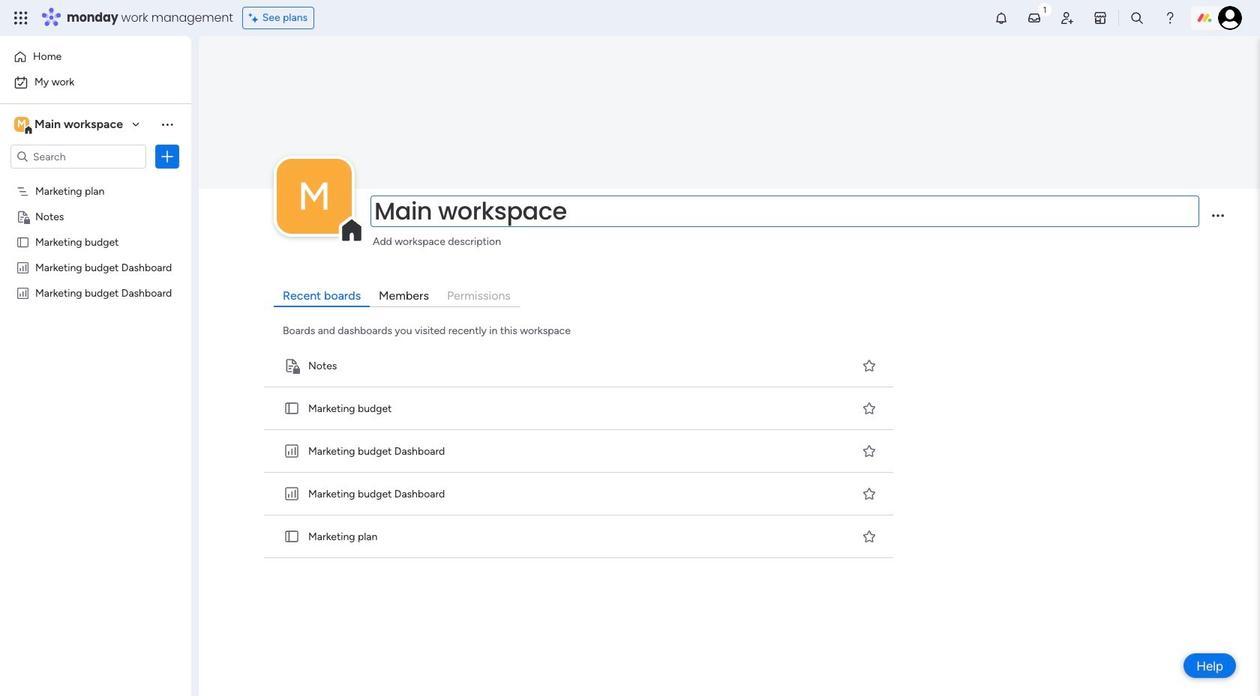 Task type: describe. For each thing, give the bounding box(es) containing it.
1 vertical spatial option
[[9, 71, 182, 95]]

1 vertical spatial public dashboard image
[[16, 286, 30, 300]]

workspace image
[[14, 116, 29, 133]]

2 add to favorites image from the top
[[862, 487, 877, 502]]

invite members image
[[1060, 11, 1075, 26]]

help image
[[1163, 11, 1178, 26]]

v2 ellipsis image
[[1212, 214, 1224, 227]]

workspace options image
[[160, 117, 175, 132]]

private board image
[[16, 209, 30, 224]]

add to favorites image for the rightmost public board icon
[[862, 529, 877, 544]]

select product image
[[14, 11, 29, 26]]

2 vertical spatial option
[[0, 177, 191, 180]]

public board image
[[284, 401, 300, 417]]

1 add to favorites image from the top
[[862, 358, 877, 373]]

0 vertical spatial public dashboard image
[[16, 260, 30, 275]]

1 horizontal spatial public board image
[[284, 529, 300, 546]]

quick search results list box
[[261, 345, 898, 559]]

workspace selection element
[[14, 116, 125, 135]]

private board image
[[284, 358, 300, 375]]

0 vertical spatial option
[[9, 45, 182, 69]]

add to favorites image for public board image
[[862, 401, 877, 416]]

2 vertical spatial public dashboard image
[[284, 486, 300, 503]]

monday marketplace image
[[1093, 11, 1108, 26]]

options image
[[160, 149, 175, 164]]

see plans image
[[249, 10, 262, 26]]

1 image
[[1038, 1, 1052, 18]]



Task type: locate. For each thing, give the bounding box(es) containing it.
2 add to favorites image from the top
[[862, 444, 877, 459]]

0 vertical spatial add to favorites image
[[862, 401, 877, 416]]

1 add to favorites image from the top
[[862, 401, 877, 416]]

1 vertical spatial add to favorites image
[[862, 487, 877, 502]]

update feed image
[[1027, 11, 1042, 26]]

notifications image
[[994, 11, 1009, 26]]

Search in workspace field
[[32, 148, 125, 165]]

public dashboard image
[[284, 444, 300, 460]]

None field
[[371, 196, 1199, 228]]

add to favorites image for public dashboard icon
[[862, 444, 877, 459]]

2 vertical spatial add to favorites image
[[862, 529, 877, 544]]

0 horizontal spatial public board image
[[16, 235, 30, 249]]

0 vertical spatial public board image
[[16, 235, 30, 249]]

1 vertical spatial add to favorites image
[[862, 444, 877, 459]]

0 vertical spatial add to favorites image
[[862, 358, 877, 373]]

3 add to favorites image from the top
[[862, 529, 877, 544]]

public dashboard image
[[16, 260, 30, 275], [16, 286, 30, 300], [284, 486, 300, 503]]

search everything image
[[1130, 11, 1145, 26]]

list box
[[0, 175, 191, 508]]

option
[[9, 45, 182, 69], [9, 71, 182, 95], [0, 177, 191, 180]]

1 vertical spatial public board image
[[284, 529, 300, 546]]

kendall parks image
[[1218, 6, 1242, 30]]

workspace image
[[277, 159, 352, 234]]

public board image
[[16, 235, 30, 249], [284, 529, 300, 546]]

add to favorites image
[[862, 358, 877, 373], [862, 487, 877, 502]]

add to favorites image
[[862, 401, 877, 416], [862, 444, 877, 459], [862, 529, 877, 544]]



Task type: vqa. For each thing, say whether or not it's contained in the screenshot.
second Add to favorites image from the top of the the Quick search results list box
yes



